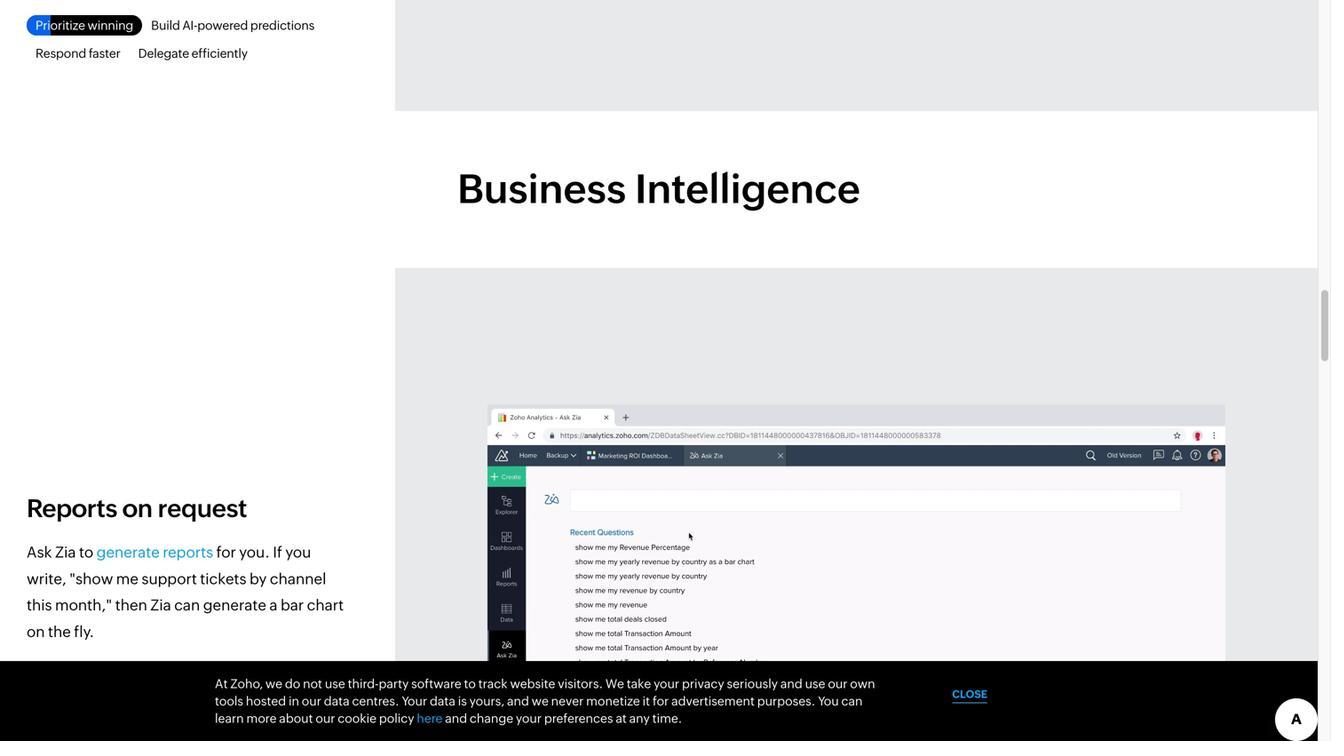 Task type: describe. For each thing, give the bounding box(es) containing it.
never
[[551, 694, 584, 708]]

0 vertical spatial generate
[[97, 543, 160, 561]]

centres.
[[352, 694, 400, 708]]

for inside for you. if you write, "show me support tickets by channel this month," then zia can generate a bar chart on the fly.
[[216, 543, 236, 561]]

bar
[[281, 596, 304, 614]]

build
[[151, 18, 180, 33]]

advertisement
[[672, 694, 755, 708]]

if
[[273, 543, 283, 561]]

reports
[[163, 543, 213, 561]]

build ai-powered predictions
[[151, 18, 315, 33]]

cookie
[[338, 711, 377, 726]]

for inside at zoho, we do not use third-party software to track website visitors. we take your privacy seriously and use our own tools hosted in our data centres. your data is yours, and we never monetize it for advertisement purposes. you can learn more about our cookie policy
[[653, 694, 669, 708]]

write,
[[27, 570, 66, 587]]

tickets
[[200, 570, 247, 587]]

track
[[479, 676, 508, 691]]

prioritize winning
[[36, 18, 133, 33]]

for you. if you write, "show me support tickets by channel this month," then zia can generate a bar chart on the fly.
[[27, 543, 344, 640]]

software
[[412, 676, 462, 691]]

your
[[402, 694, 428, 708]]

more
[[247, 711, 277, 726]]

policy
[[379, 711, 415, 726]]

intelligence
[[635, 166, 861, 212]]

faster
[[89, 46, 121, 61]]

you
[[286, 543, 311, 561]]

zia inside for you. if you write, "show me support tickets by channel this month," then zia can generate a bar chart on the fly.
[[150, 596, 171, 614]]

0 vertical spatial on
[[123, 494, 153, 522]]

1 vertical spatial and
[[507, 694, 529, 708]]

support
[[142, 570, 197, 587]]

change
[[470, 711, 514, 726]]

1 use from the left
[[325, 676, 345, 691]]

ai-
[[182, 18, 197, 33]]

delegate efficiently
[[138, 46, 248, 61]]

generate inside for you. if you write, "show me support tickets by channel this month," then zia can generate a bar chart on the fly.
[[203, 596, 267, 614]]

here and change your preferences at any time.
[[417, 711, 683, 726]]

on inside for you. if you write, "show me support tickets by channel this month," then zia can generate a bar chart on the fly.
[[27, 623, 45, 640]]

0 horizontal spatial we
[[266, 676, 283, 691]]

in
[[289, 694, 299, 708]]

your inside at zoho, we do not use third-party software to track website visitors. we take your privacy seriously and use our own tools hosted in our data centres. your data is yours, and we never monetize it for advertisement purposes. you can learn more about our cookie policy
[[654, 676, 680, 691]]

here
[[417, 711, 443, 726]]

party
[[379, 676, 409, 691]]

any
[[630, 711, 650, 726]]

zoho,
[[230, 676, 263, 691]]

chart
[[307, 596, 344, 614]]

you.
[[239, 543, 270, 561]]

2 vertical spatial our
[[316, 711, 335, 726]]

reports
[[27, 494, 117, 522]]

"show
[[69, 570, 113, 587]]

me
[[116, 570, 139, 587]]

a
[[270, 596, 278, 614]]

1 vertical spatial your
[[516, 711, 542, 726]]

2 vertical spatial and
[[445, 711, 467, 726]]

take
[[627, 676, 652, 691]]

third-
[[348, 676, 379, 691]]

about
[[279, 711, 313, 726]]

0 vertical spatial and
[[781, 676, 803, 691]]



Task type: locate. For each thing, give the bounding box(es) containing it.
it
[[643, 694, 651, 708]]

your down website at the left bottom of page
[[516, 711, 542, 726]]

1 data from the left
[[324, 694, 350, 708]]

can inside at zoho, we do not use third-party software to track website visitors. we take your privacy seriously and use our own tools hosted in our data centres. your data is yours, and we never monetize it for advertisement purposes. you can learn more about our cookie policy
[[842, 694, 863, 708]]

1 horizontal spatial to
[[464, 676, 476, 691]]

seriously
[[727, 676, 778, 691]]

use
[[325, 676, 345, 691], [806, 676, 826, 691]]

0 vertical spatial can
[[174, 596, 200, 614]]

channel
[[270, 570, 326, 587]]

2 use from the left
[[806, 676, 826, 691]]

data up cookie
[[324, 694, 350, 708]]

0 vertical spatial for
[[216, 543, 236, 561]]

is
[[458, 694, 467, 708]]

to inside at zoho, we do not use third-party software to track website visitors. we take your privacy seriously and use our own tools hosted in our data centres. your data is yours, and we never monetize it for advertisement purposes. you can learn more about our cookie policy
[[464, 676, 476, 691]]

for up tickets
[[216, 543, 236, 561]]

0 horizontal spatial use
[[325, 676, 345, 691]]

generate down tickets
[[203, 596, 267, 614]]

for right it
[[653, 694, 669, 708]]

generate reports link
[[97, 543, 213, 561]]

privacy
[[682, 676, 725, 691]]

and
[[781, 676, 803, 691], [507, 694, 529, 708], [445, 711, 467, 726]]

winning
[[88, 18, 133, 33]]

1 horizontal spatial your
[[654, 676, 680, 691]]

do
[[285, 676, 301, 691]]

1 horizontal spatial can
[[842, 694, 863, 708]]

zia right ask
[[55, 543, 76, 561]]

month,"
[[55, 596, 112, 614]]

your right 'take' on the bottom of page
[[654, 676, 680, 691]]

prioritize
[[36, 18, 85, 33]]

zia down support
[[150, 596, 171, 614]]

and down website at the left bottom of page
[[507, 694, 529, 708]]

business intelligence
[[458, 166, 861, 212]]

this
[[27, 596, 52, 614]]

at
[[215, 676, 228, 691]]

ask zia to generate reports
[[27, 543, 213, 561]]

ask
[[27, 543, 52, 561]]

0 vertical spatial zia
[[55, 543, 76, 561]]

our right about
[[316, 711, 335, 726]]

business
[[458, 166, 626, 212]]

and down is
[[445, 711, 467, 726]]

1 horizontal spatial for
[[653, 694, 669, 708]]

on left the
[[27, 623, 45, 640]]

0 horizontal spatial can
[[174, 596, 200, 614]]

respond faster
[[36, 46, 121, 61]]

zia
[[55, 543, 76, 561], [150, 596, 171, 614]]

use right not
[[325, 676, 345, 691]]

own
[[851, 676, 876, 691]]

1 vertical spatial can
[[842, 694, 863, 708]]

1 vertical spatial zia
[[150, 596, 171, 614]]

we down website at the left bottom of page
[[532, 694, 549, 708]]

you
[[819, 694, 839, 708]]

1 vertical spatial on
[[27, 623, 45, 640]]

at zoho, we do not use third-party software to track website visitors. we take your privacy seriously and use our own tools hosted in our data centres. your data is yours, and we never monetize it for advertisement purposes. you can learn more about our cookie policy
[[215, 676, 876, 726]]

to
[[79, 543, 94, 561], [464, 676, 476, 691]]

1 horizontal spatial we
[[532, 694, 549, 708]]

can
[[174, 596, 200, 614], [842, 694, 863, 708]]

respond
[[36, 46, 86, 61]]

can down support
[[174, 596, 200, 614]]

0 horizontal spatial zia
[[55, 543, 76, 561]]

0 vertical spatial we
[[266, 676, 283, 691]]

0 vertical spatial your
[[654, 676, 680, 691]]

use up you
[[806, 676, 826, 691]]

on up generate reports 'link'
[[123, 494, 153, 522]]

by
[[250, 570, 267, 587]]

0 horizontal spatial and
[[445, 711, 467, 726]]

1 horizontal spatial data
[[430, 694, 456, 708]]

0 vertical spatial our
[[828, 676, 848, 691]]

1 horizontal spatial zia
[[150, 596, 171, 614]]

efficiently
[[192, 46, 248, 61]]

our
[[828, 676, 848, 691], [302, 694, 322, 708], [316, 711, 335, 726]]

0 horizontal spatial on
[[27, 623, 45, 640]]

1 horizontal spatial and
[[507, 694, 529, 708]]

we left do in the left bottom of the page
[[266, 676, 283, 691]]

2 horizontal spatial and
[[781, 676, 803, 691]]

generate up me
[[97, 543, 160, 561]]

your
[[654, 676, 680, 691], [516, 711, 542, 726]]

reports on request
[[27, 494, 247, 522]]

at
[[616, 711, 627, 726]]

we
[[606, 676, 625, 691]]

purposes.
[[758, 694, 816, 708]]

our down not
[[302, 694, 322, 708]]

then
[[115, 596, 147, 614]]

on
[[123, 494, 153, 522], [27, 623, 45, 640]]

fly.
[[74, 623, 94, 640]]

1 horizontal spatial on
[[123, 494, 153, 522]]

request
[[158, 494, 247, 522]]

0 horizontal spatial to
[[79, 543, 94, 561]]

1 horizontal spatial use
[[806, 676, 826, 691]]

0 horizontal spatial data
[[324, 694, 350, 708]]

generate
[[97, 543, 160, 561], [203, 596, 267, 614]]

close
[[953, 688, 988, 700]]

data
[[324, 694, 350, 708], [430, 694, 456, 708]]

website
[[510, 676, 556, 691]]

here link
[[417, 711, 443, 726]]

hosted
[[246, 694, 286, 708]]

0 horizontal spatial your
[[516, 711, 542, 726]]

2 data from the left
[[430, 694, 456, 708]]

yours,
[[470, 694, 505, 708]]

we
[[266, 676, 283, 691], [532, 694, 549, 708]]

our up you
[[828, 676, 848, 691]]

1 vertical spatial for
[[653, 694, 669, 708]]

1 vertical spatial to
[[464, 676, 476, 691]]

0 horizontal spatial generate
[[97, 543, 160, 561]]

1 vertical spatial generate
[[203, 596, 267, 614]]

can inside for you. if you write, "show me support tickets by channel this month," then zia can generate a bar chart on the fly.
[[174, 596, 200, 614]]

time.
[[653, 711, 683, 726]]

powered
[[197, 18, 248, 33]]

data down software
[[430, 694, 456, 708]]

1 horizontal spatial generate
[[203, 596, 267, 614]]

and up purposes.
[[781, 676, 803, 691]]

to up is
[[464, 676, 476, 691]]

0 horizontal spatial for
[[216, 543, 236, 561]]

predictions
[[250, 18, 315, 33]]

1 vertical spatial our
[[302, 694, 322, 708]]

1 vertical spatial we
[[532, 694, 549, 708]]

the
[[48, 623, 71, 640]]

visitors.
[[558, 676, 603, 691]]

can down own
[[842, 694, 863, 708]]

to up "show
[[79, 543, 94, 561]]

delegate
[[138, 46, 189, 61]]

not
[[303, 676, 323, 691]]

0 vertical spatial to
[[79, 543, 94, 561]]

preferences
[[545, 711, 614, 726]]

tools
[[215, 694, 244, 708]]

monetize
[[587, 694, 640, 708]]

for
[[216, 543, 236, 561], [653, 694, 669, 708]]

learn
[[215, 711, 244, 726]]



Task type: vqa. For each thing, say whether or not it's contained in the screenshot.
top 'Industries'
no



